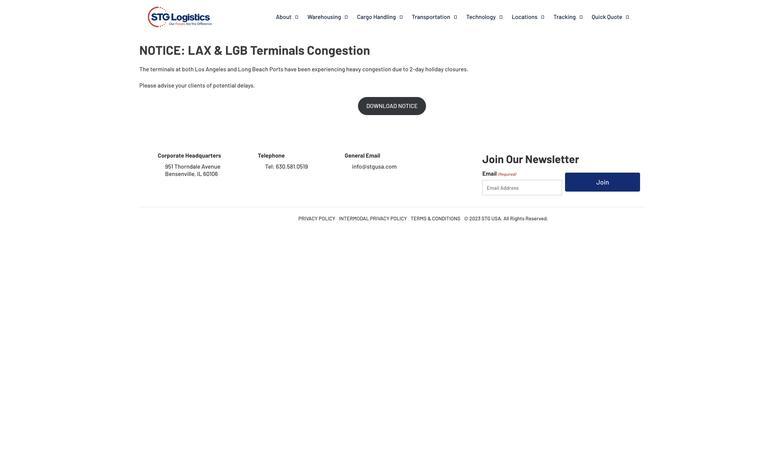 Task type: locate. For each thing, give the bounding box(es) containing it.
privacy policy link
[[299, 215, 336, 222]]

(required)
[[498, 172, 516, 177]]

intermodal
[[339, 215, 369, 222]]

beach
[[252, 66, 269, 73]]

& inside join our newsletter footer
[[428, 215, 431, 222]]

cargo
[[357, 13, 373, 20]]

& inside article
[[214, 42, 223, 57]]

&
[[214, 42, 223, 57], [428, 215, 431, 222]]

corporate headquarters
[[158, 152, 221, 159]]

day
[[416, 66, 425, 73]]

of
[[207, 82, 212, 89]]

all
[[504, 215, 510, 222]]

corporate
[[158, 152, 184, 159]]

60106
[[203, 170, 218, 177]]

& left lgb
[[214, 42, 223, 57]]

reserved.
[[526, 215, 549, 222]]

general email
[[345, 152, 381, 159]]

email (required)
[[483, 170, 516, 177]]

stg usa image
[[146, 0, 214, 36]]

policy
[[319, 215, 336, 222], [391, 215, 407, 222]]

please advise your clients of potential delays.
[[139, 82, 255, 89]]

usa.
[[492, 215, 503, 222]]

quick quote link
[[592, 13, 639, 21]]

email
[[366, 152, 381, 159], [483, 170, 497, 177]]

join our newsletter
[[483, 152, 580, 165]]

email up info@stgusa.com
[[366, 152, 381, 159]]

info@stgusa.com link
[[345, 163, 397, 170]]

0 horizontal spatial email
[[366, 152, 381, 159]]

630.581.0519
[[276, 163, 308, 170]]

technology
[[467, 13, 496, 20]]

0 vertical spatial &
[[214, 42, 223, 57]]

angeles
[[206, 66, 226, 73]]

privacy
[[299, 215, 318, 222], [370, 215, 390, 222]]

& for terms
[[428, 215, 431, 222]]

1 vertical spatial &
[[428, 215, 431, 222]]

1 policy from the left
[[319, 215, 336, 222]]

at
[[176, 66, 181, 73]]

quote
[[608, 13, 623, 20]]

email down join on the top right of page
[[483, 170, 497, 177]]

None submit
[[566, 173, 641, 192]]

©
[[464, 215, 469, 222]]

download
[[367, 102, 397, 109]]

warehousing
[[308, 13, 341, 20]]

1 horizontal spatial policy
[[391, 215, 407, 222]]

951 thorndale avenue bensenville, il 60106
[[165, 163, 221, 177]]

policy left intermodal
[[319, 215, 336, 222]]

2 privacy from the left
[[370, 215, 390, 222]]

due
[[393, 66, 402, 73]]

info@stgusa.com
[[352, 163, 397, 170]]

your
[[176, 82, 187, 89]]

about link
[[276, 13, 308, 21]]

intermodal privacy policy
[[339, 215, 407, 222]]

tel:
[[265, 163, 275, 170]]

congestion
[[363, 66, 391, 73]]

terms & conditions link
[[411, 215, 461, 222]]

quick
[[592, 13, 607, 20]]

0 horizontal spatial privacy
[[299, 215, 318, 222]]

1 horizontal spatial privacy
[[370, 215, 390, 222]]

both
[[182, 66, 194, 73]]

long
[[238, 66, 251, 73]]

privacy policy
[[299, 215, 336, 222]]

1 privacy from the left
[[299, 215, 318, 222]]

delays.
[[237, 82, 255, 89]]

& right terms
[[428, 215, 431, 222]]

notice: lax & lgb terminals congestion
[[139, 42, 370, 57]]

policy left terms
[[391, 215, 407, 222]]

congestion
[[307, 42, 370, 57]]

tel: 630.581.0519 link
[[258, 163, 308, 170]]

0 vertical spatial email
[[366, 152, 381, 159]]

0 horizontal spatial policy
[[319, 215, 336, 222]]

1 horizontal spatial &
[[428, 215, 431, 222]]

avenue
[[202, 163, 221, 170]]

the
[[139, 66, 149, 73]]

2-
[[410, 66, 416, 73]]

terms
[[411, 215, 427, 222]]

0 horizontal spatial &
[[214, 42, 223, 57]]

advise
[[158, 82, 174, 89]]

1 vertical spatial email
[[483, 170, 497, 177]]



Task type: describe. For each thing, give the bounding box(es) containing it.
il
[[197, 170, 202, 177]]

thorndale
[[175, 163, 200, 170]]

conditions
[[432, 215, 461, 222]]

have
[[285, 66, 297, 73]]

to
[[403, 66, 409, 73]]

tracking
[[554, 13, 576, 20]]

stg
[[482, 215, 491, 222]]

download notice
[[367, 102, 418, 109]]

clients
[[188, 82, 205, 89]]

terminals
[[150, 66, 175, 73]]

& for notice: lax
[[214, 42, 223, 57]]

headquarters
[[185, 152, 221, 159]]

1 horizontal spatial email
[[483, 170, 497, 177]]

tracking link
[[554, 13, 592, 21]]

951
[[165, 163, 173, 170]]

join
[[483, 152, 504, 165]]

Email Address email field
[[483, 180, 562, 196]]

notice: lax
[[139, 42, 212, 57]]

bensenville,
[[165, 170, 196, 177]]

terminals
[[250, 42, 305, 57]]

locations link
[[512, 13, 554, 21]]

experiencing
[[312, 66, 345, 73]]

terms & conditions
[[411, 215, 461, 222]]

cargo handling link
[[357, 13, 412, 21]]

los
[[195, 66, 205, 73]]

join our newsletter footer
[[0, 134, 785, 230]]

cargo handling
[[357, 13, 396, 20]]

lgb
[[226, 42, 248, 57]]

closures.
[[445, 66, 469, 73]]

our
[[506, 152, 524, 165]]

please
[[139, 82, 157, 89]]

been
[[298, 66, 311, 73]]

handling
[[374, 13, 396, 20]]

the terminals at both los angeles and long beach ports have been experiencing heavy congestion due to 2-day holiday closures.
[[139, 66, 469, 73]]

tel: 630.581.0519
[[265, 163, 308, 170]]

2023
[[470, 215, 481, 222]]

none submit inside join our newsletter footer
[[566, 173, 641, 192]]

heavy
[[347, 66, 361, 73]]

rights
[[511, 215, 525, 222]]

2 policy from the left
[[391, 215, 407, 222]]

newsletter
[[526, 152, 580, 165]]

potential
[[213, 82, 236, 89]]

warehousing link
[[308, 13, 357, 21]]

notice: lax & lgb terminals congestion article
[[139, 42, 645, 115]]

download notice link
[[358, 97, 427, 115]]

notice
[[398, 102, 418, 109]]

and
[[228, 66, 237, 73]]

transportation link
[[412, 13, 467, 21]]

about
[[276, 13, 292, 20]]

transportation
[[412, 13, 451, 20]]

ports
[[270, 66, 284, 73]]

© 2023 stg usa. all rights reserved.
[[464, 215, 549, 222]]

telephone
[[258, 152, 285, 159]]

general
[[345, 152, 365, 159]]

intermodal privacy policy link
[[339, 215, 407, 222]]

technology link
[[467, 13, 512, 21]]

quick quote
[[592, 13, 623, 20]]

locations
[[512, 13, 538, 20]]

holiday
[[426, 66, 444, 73]]



Task type: vqa. For each thing, say whether or not it's contained in the screenshot.
extends on the right top of page
no



